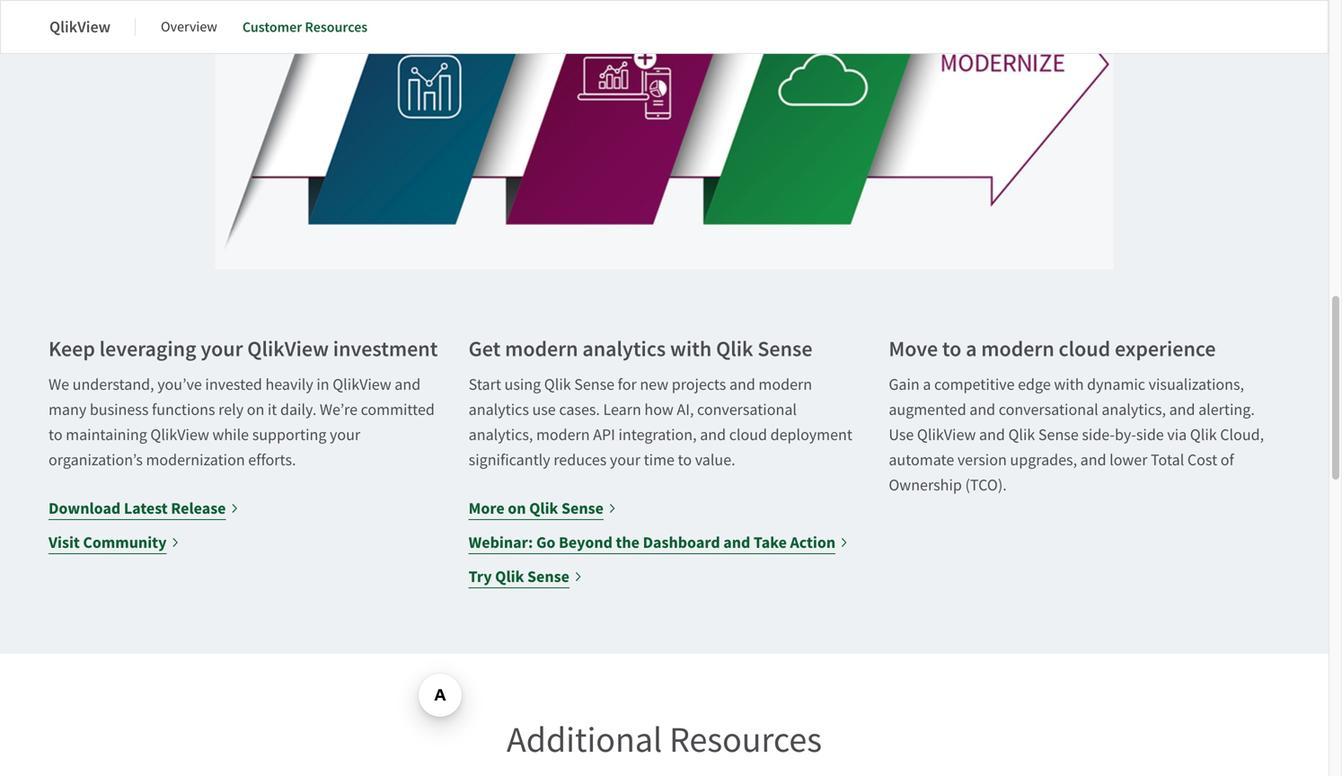 Task type: describe. For each thing, give the bounding box(es) containing it.
edge
[[1018, 374, 1051, 395]]

significantly
[[469, 450, 550, 470]]

heavily
[[265, 374, 313, 395]]

resources for additional resources
[[669, 717, 822, 763]]

sense up deployment
[[758, 335, 813, 363]]

ownership
[[889, 475, 962, 496]]

version
[[958, 450, 1007, 470]]

keep
[[49, 335, 95, 363]]

qlik up cost
[[1190, 425, 1217, 445]]

reduces
[[554, 450, 607, 470]]

committed
[[361, 399, 435, 420]]

total
[[1151, 450, 1184, 470]]

to inside we understand, you've invested heavily in qlikview and many business functions rely on it daily. we're committed to maintaining qlikview while supporting your organization's modernization efforts.
[[49, 425, 63, 445]]

download
[[49, 498, 121, 519]]

overview link
[[161, 5, 217, 49]]

value.
[[695, 450, 735, 470]]

latest
[[124, 498, 168, 519]]

webinar: go beyond the dashboard and take action
[[469, 532, 836, 553]]

modern up deployment
[[759, 374, 812, 395]]

qlik up projects
[[716, 335, 753, 363]]

for
[[618, 374, 637, 395]]

ai,
[[677, 399, 694, 420]]

modern up using
[[505, 335, 578, 363]]

0 vertical spatial analytics
[[582, 335, 666, 363]]

deployment
[[770, 425, 853, 445]]

beyond
[[559, 532, 613, 553]]

invested
[[205, 374, 262, 395]]

take
[[754, 532, 787, 553]]

(tco).
[[965, 475, 1007, 496]]

rely
[[218, 399, 244, 420]]

cost
[[1188, 450, 1217, 470]]

it
[[268, 399, 277, 420]]

more on qlik sense link
[[469, 496, 617, 521]]

supporting
[[252, 425, 326, 445]]

try
[[469, 566, 492, 588]]

we
[[49, 374, 69, 395]]

start
[[469, 374, 501, 395]]

functions
[[152, 399, 215, 420]]

organization's
[[49, 450, 143, 470]]

cloud,
[[1220, 425, 1264, 445]]

augmented
[[889, 399, 966, 420]]

via
[[1167, 425, 1187, 445]]

and up version
[[979, 425, 1005, 445]]

dynamic
[[1087, 374, 1145, 395]]

get
[[469, 335, 501, 363]]

efforts.
[[248, 450, 296, 470]]

qlikview menu bar
[[49, 5, 393, 49]]

webinar: go beyond the dashboard and take action link
[[469, 530, 849, 555]]

side-
[[1082, 425, 1115, 445]]

on inside we understand, you've invested heavily in qlikview and many business functions rely on it daily. we're committed to maintaining qlikview while supporting your organization's modernization efforts.
[[247, 399, 264, 420]]

and down side-
[[1080, 450, 1106, 470]]

analytics inside start using qlik sense for new projects and modern analytics use cases. learn how ai, conversational analytics, modern api integration, and cloud deployment significantly reduces your time to value.
[[469, 399, 529, 420]]

customer resources
[[242, 18, 368, 36]]

visit
[[49, 532, 80, 553]]

visit community
[[49, 532, 167, 553]]

modernization
[[146, 450, 245, 470]]

we understand, you've invested heavily in qlikview and many business functions rely on it daily. we're committed to maintaining qlikview while supporting your organization's modernization efforts.
[[49, 374, 435, 470]]

how
[[645, 399, 674, 420]]

we're
[[320, 399, 358, 420]]

and down competitive
[[970, 399, 996, 420]]

to inside start using qlik sense for new projects and modern analytics use cases. learn how ai, conversational analytics, modern api integration, and cloud deployment significantly reduces your time to value.
[[678, 450, 692, 470]]

modern down cases.
[[536, 425, 590, 445]]

analytics, inside start using qlik sense for new projects and modern analytics use cases. learn how ai, conversational analytics, modern api integration, and cloud deployment significantly reduces your time to value.
[[469, 425, 533, 445]]

your inside start using qlik sense for new projects and modern analytics use cases. learn how ai, conversational analytics, modern api integration, and cloud deployment significantly reduces your time to value.
[[610, 450, 641, 470]]

customer
[[242, 18, 302, 36]]

by-
[[1115, 425, 1136, 445]]

download latest release link
[[49, 496, 239, 521]]

1 horizontal spatial a
[[966, 335, 977, 363]]

and right projects
[[729, 374, 755, 395]]

using
[[504, 374, 541, 395]]

download latest release
[[49, 498, 226, 519]]

investment
[[333, 335, 438, 363]]

conversational inside gain a competitive edge with dynamic visualizations, augmented and conversational analytics, and alerting. use qlikview and qlik sense side-by-side via qlik cloud, automate version upgrades, and lower total cost of ownership (tco).
[[999, 399, 1098, 420]]

keep leveraging your qlikview investment
[[49, 335, 438, 363]]

community
[[83, 532, 167, 553]]

and up value.
[[700, 425, 726, 445]]

additional resources
[[507, 717, 822, 763]]

try qlik sense link
[[469, 564, 583, 589]]

learn
[[603, 399, 641, 420]]

gain a competitive edge with dynamic visualizations, augmented and conversational analytics, and alerting. use qlikview and qlik sense side-by-side via qlik cloud, automate version upgrades, and lower total cost of ownership (tco).
[[889, 374, 1264, 496]]

the
[[616, 532, 640, 553]]

experience
[[1115, 335, 1216, 363]]

api
[[593, 425, 615, 445]]



Task type: locate. For each thing, give the bounding box(es) containing it.
0 vertical spatial analytics,
[[1102, 399, 1166, 420]]

with inside gain a competitive edge with dynamic visualizations, augmented and conversational analytics, and alerting. use qlikview and qlik sense side-by-side via qlik cloud, automate version upgrades, and lower total cost of ownership (tco).
[[1054, 374, 1084, 395]]

1 vertical spatial on
[[508, 498, 526, 519]]

use
[[532, 399, 556, 420]]

qlik right try
[[495, 566, 524, 588]]

1 conversational from the left
[[697, 399, 797, 420]]

1 horizontal spatial to
[[678, 450, 692, 470]]

cloud up value.
[[729, 425, 767, 445]]

resources inside customer resources link
[[305, 18, 368, 36]]

analytics down start
[[469, 399, 529, 420]]

cloud inside start using qlik sense for new projects and modern analytics use cases. learn how ai, conversational analytics, modern api integration, and cloud deployment significantly reduces your time to value.
[[729, 425, 767, 445]]

0 horizontal spatial resources
[[305, 18, 368, 36]]

a
[[966, 335, 977, 363], [923, 374, 931, 395]]

release
[[171, 498, 226, 519]]

daily.
[[280, 399, 316, 420]]

use
[[889, 425, 914, 445]]

alerting.
[[1199, 399, 1255, 420]]

you've
[[157, 374, 202, 395]]

sense up beyond
[[561, 498, 604, 519]]

analytics up for
[[582, 335, 666, 363]]

on right more
[[508, 498, 526, 519]]

on
[[247, 399, 264, 420], [508, 498, 526, 519]]

2 horizontal spatial to
[[942, 335, 962, 363]]

while
[[212, 425, 249, 445]]

with right edge
[[1054, 374, 1084, 395]]

1 vertical spatial a
[[923, 374, 931, 395]]

to down many
[[49, 425, 63, 445]]

conversational inside start using qlik sense for new projects and modern analytics use cases. learn how ai, conversational analytics, modern api integration, and cloud deployment significantly reduces your time to value.
[[697, 399, 797, 420]]

and up committed
[[395, 374, 421, 395]]

projects
[[672, 374, 726, 395]]

sense inside start using qlik sense for new projects and modern analytics use cases. learn how ai, conversational analytics, modern api integration, and cloud deployment significantly reduces your time to value.
[[574, 374, 615, 395]]

0 vertical spatial your
[[201, 335, 243, 363]]

conversational down edge
[[999, 399, 1098, 420]]

cloud up dynamic
[[1059, 335, 1111, 363]]

0 horizontal spatial on
[[247, 399, 264, 420]]

0 vertical spatial a
[[966, 335, 977, 363]]

resources
[[305, 18, 368, 36], [669, 717, 822, 763]]

0 horizontal spatial a
[[923, 374, 931, 395]]

sense
[[758, 335, 813, 363], [574, 374, 615, 395], [1038, 425, 1079, 445], [561, 498, 604, 519], [527, 566, 570, 588]]

maintaining
[[66, 425, 147, 445]]

customer resources link
[[242, 5, 368, 49]]

try qlik sense
[[469, 566, 570, 588]]

and
[[395, 374, 421, 395], [729, 374, 755, 395], [970, 399, 996, 420], [1169, 399, 1195, 420], [700, 425, 726, 445], [979, 425, 1005, 445], [1080, 450, 1106, 470], [723, 532, 750, 553]]

action
[[790, 532, 836, 553]]

conversational
[[697, 399, 797, 420], [999, 399, 1098, 420]]

0 horizontal spatial to
[[49, 425, 63, 445]]

1 horizontal spatial cloud
[[1059, 335, 1111, 363]]

and up the via
[[1169, 399, 1195, 420]]

0 horizontal spatial with
[[670, 335, 712, 363]]

analytics
[[582, 335, 666, 363], [469, 399, 529, 420]]

1 horizontal spatial your
[[330, 425, 360, 445]]

time
[[644, 450, 675, 470]]

1 vertical spatial resources
[[669, 717, 822, 763]]

1 horizontal spatial analytics,
[[1102, 399, 1166, 420]]

qlik
[[716, 335, 753, 363], [544, 374, 571, 395], [1008, 425, 1035, 445], [1190, 425, 1217, 445], [529, 498, 558, 519], [495, 566, 524, 588]]

business
[[90, 399, 149, 420]]

cases.
[[559, 399, 600, 420]]

0 vertical spatial on
[[247, 399, 264, 420]]

start using qlik sense for new projects and modern analytics use cases. learn how ai, conversational analytics, modern api integration, and cloud deployment significantly reduces your time to value.
[[469, 374, 853, 470]]

a inside gain a competitive edge with dynamic visualizations, augmented and conversational analytics, and alerting. use qlikview and qlik sense side-by-side via qlik cloud, automate version upgrades, and lower total cost of ownership (tco).
[[923, 374, 931, 395]]

qlik inside try qlik sense link
[[495, 566, 524, 588]]

1 horizontal spatial on
[[508, 498, 526, 519]]

lower
[[1110, 450, 1148, 470]]

webinar:
[[469, 532, 533, 553]]

0 horizontal spatial your
[[201, 335, 243, 363]]

analytics,
[[1102, 399, 1166, 420], [469, 425, 533, 445]]

conversational down projects
[[697, 399, 797, 420]]

qlik up use
[[544, 374, 571, 395]]

your
[[201, 335, 243, 363], [330, 425, 360, 445], [610, 450, 641, 470]]

0 vertical spatial to
[[942, 335, 962, 363]]

a up competitive
[[966, 335, 977, 363]]

qlik inside more on qlik sense link
[[529, 498, 558, 519]]

0 vertical spatial with
[[670, 335, 712, 363]]

your down we're
[[330, 425, 360, 445]]

move
[[889, 335, 938, 363]]

2 conversational from the left
[[999, 399, 1098, 420]]

with up projects
[[670, 335, 712, 363]]

qlik up "go"
[[529, 498, 558, 519]]

modern up edge
[[981, 335, 1054, 363]]

sense up upgrades, at the bottom of page
[[1038, 425, 1079, 445]]

and inside we understand, you've invested heavily in qlikview and many business functions rely on it daily. we're committed to maintaining qlikview while supporting your organization's modernization efforts.
[[395, 374, 421, 395]]

qlik up upgrades, at the bottom of page
[[1008, 425, 1035, 445]]

visit community link
[[49, 530, 180, 555]]

qlikview
[[49, 16, 111, 38], [247, 335, 329, 363], [333, 374, 391, 395], [150, 425, 209, 445], [917, 425, 976, 445]]

0 horizontal spatial analytics
[[469, 399, 529, 420]]

go
[[536, 532, 556, 553]]

to right move
[[942, 335, 962, 363]]

understand,
[[72, 374, 154, 395]]

leveraging
[[99, 335, 196, 363]]

side
[[1136, 425, 1164, 445]]

of
[[1221, 450, 1234, 470]]

new
[[640, 374, 668, 395]]

qlik inside start using qlik sense for new projects and modern analytics use cases. learn how ai, conversational analytics, modern api integration, and cloud deployment significantly reduces your time to value.
[[544, 374, 571, 395]]

1 vertical spatial to
[[49, 425, 63, 445]]

2 vertical spatial your
[[610, 450, 641, 470]]

1 vertical spatial analytics,
[[469, 425, 533, 445]]

1 horizontal spatial conversational
[[999, 399, 1098, 420]]

additional
[[507, 717, 662, 763]]

sense up cases.
[[574, 374, 615, 395]]

1 vertical spatial your
[[330, 425, 360, 445]]

1 horizontal spatial with
[[1054, 374, 1084, 395]]

overview
[[161, 18, 217, 36]]

your down api
[[610, 450, 641, 470]]

move to a modern cloud experience
[[889, 335, 1216, 363]]

1 vertical spatial analytics
[[469, 399, 529, 420]]

many
[[49, 399, 86, 420]]

2 horizontal spatial your
[[610, 450, 641, 470]]

cloud
[[1059, 335, 1111, 363], [729, 425, 767, 445]]

get modern analytics with qlik sense
[[469, 335, 813, 363]]

visualizations,
[[1149, 374, 1244, 395]]

your up invested at the left of the page
[[201, 335, 243, 363]]

graphic illustrating the path to modernize analytics from qlikview to qlik sense to moving to a saas model. image
[[215, 0, 1114, 270]]

integration,
[[619, 425, 697, 445]]

analytics, up significantly at bottom
[[469, 425, 533, 445]]

sense inside gain a competitive edge with dynamic visualizations, augmented and conversational analytics, and alerting. use qlikview and qlik sense side-by-side via qlik cloud, automate version upgrades, and lower total cost of ownership (tco).
[[1038, 425, 1079, 445]]

gain
[[889, 374, 920, 395]]

a right gain
[[923, 374, 931, 395]]

1 horizontal spatial analytics
[[582, 335, 666, 363]]

analytics, inside gain a competitive edge with dynamic visualizations, augmented and conversational analytics, and alerting. use qlikview and qlik sense side-by-side via qlik cloud, automate version upgrades, and lower total cost of ownership (tco).
[[1102, 399, 1166, 420]]

analytics, up by- on the bottom right
[[1102, 399, 1166, 420]]

0 horizontal spatial analytics,
[[469, 425, 533, 445]]

and left take
[[723, 532, 750, 553]]

to right time at bottom
[[678, 450, 692, 470]]

more on qlik sense
[[469, 498, 604, 519]]

0 vertical spatial resources
[[305, 18, 368, 36]]

with
[[670, 335, 712, 363], [1054, 374, 1084, 395]]

0 horizontal spatial conversational
[[697, 399, 797, 420]]

resources for customer resources
[[305, 18, 368, 36]]

in
[[317, 374, 329, 395]]

modern
[[505, 335, 578, 363], [981, 335, 1054, 363], [759, 374, 812, 395], [536, 425, 590, 445]]

1 vertical spatial cloud
[[729, 425, 767, 445]]

competitive
[[934, 374, 1015, 395]]

more
[[469, 498, 505, 519]]

1 vertical spatial with
[[1054, 374, 1084, 395]]

your inside we understand, you've invested heavily in qlikview and many business functions rely on it daily. we're committed to maintaining qlikview while supporting your organization's modernization efforts.
[[330, 425, 360, 445]]

0 horizontal spatial cloud
[[729, 425, 767, 445]]

automate
[[889, 450, 954, 470]]

2 vertical spatial to
[[678, 450, 692, 470]]

qlikview inside gain a competitive edge with dynamic visualizations, augmented and conversational analytics, and alerting. use qlikview and qlik sense side-by-side via qlik cloud, automate version upgrades, and lower total cost of ownership (tco).
[[917, 425, 976, 445]]

sense down "go"
[[527, 566, 570, 588]]

on left it
[[247, 399, 264, 420]]

dashboard
[[643, 532, 720, 553]]

0 vertical spatial cloud
[[1059, 335, 1111, 363]]

1 horizontal spatial resources
[[669, 717, 822, 763]]

qlikview inside menu bar
[[49, 16, 111, 38]]

upgrades,
[[1010, 450, 1077, 470]]



Task type: vqa. For each thing, say whether or not it's contained in the screenshot.
Support Image
no



